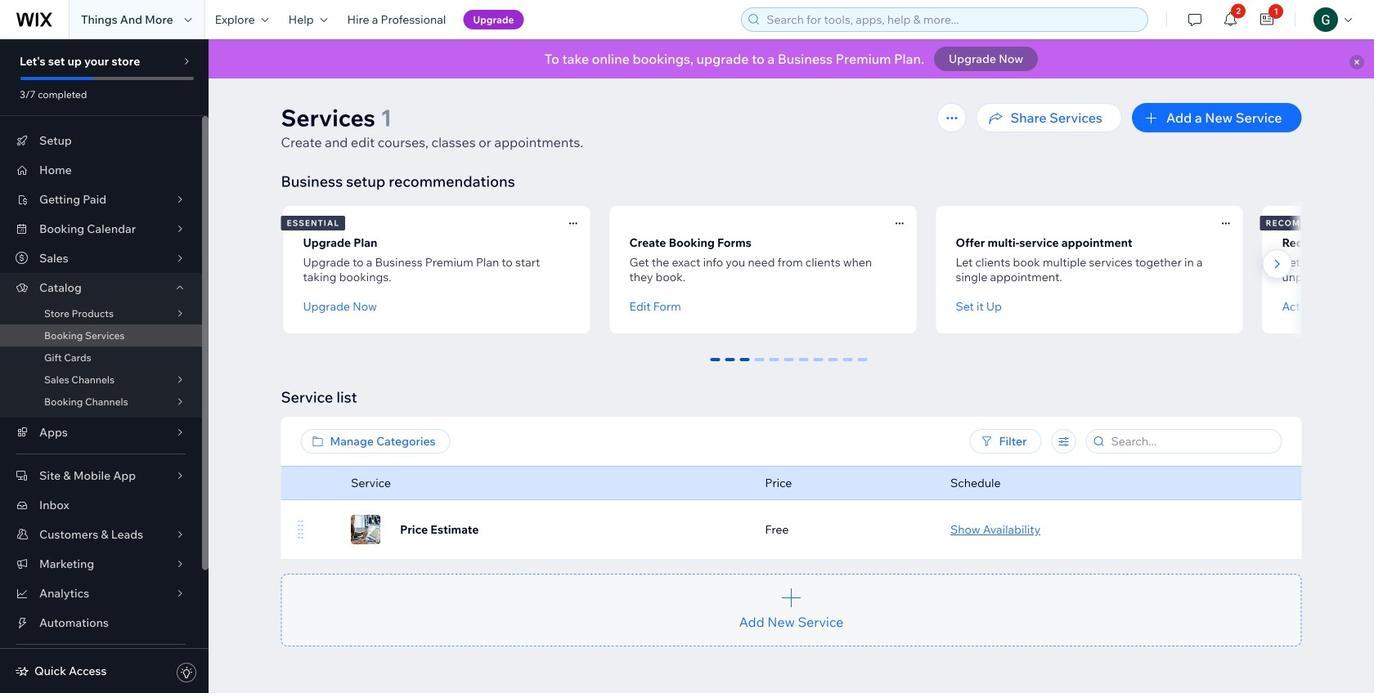 Task type: locate. For each thing, give the bounding box(es) containing it.
alert
[[209, 39, 1375, 79]]

Search... field
[[1107, 430, 1277, 453]]

list
[[281, 201, 1375, 339]]

drag price estimate. image
[[296, 520, 306, 540]]



Task type: describe. For each thing, give the bounding box(es) containing it.
sidebar element
[[0, 39, 209, 694]]

Search for tools, apps, help & more... field
[[762, 8, 1143, 31]]



Task type: vqa. For each thing, say whether or not it's contained in the screenshot.
Sidebar element
yes



